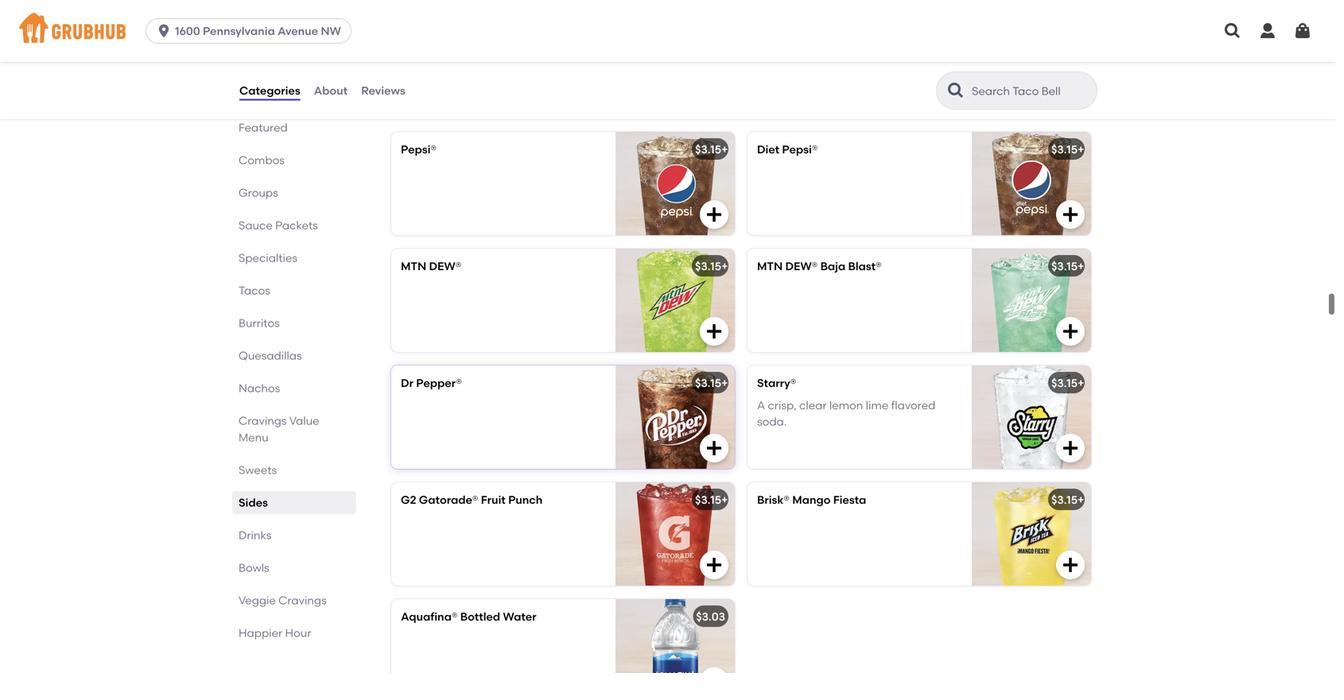 Task type: vqa. For each thing, say whether or not it's contained in the screenshot.
294
no



Task type: locate. For each thing, give the bounding box(es) containing it.
+ for brisk® mango fiesta
[[1078, 493, 1084, 507]]

brisk®
[[757, 493, 790, 507]]

sauce packets
[[239, 219, 318, 232]]

g2 gatorade® fruit punch image
[[616, 483, 735, 586]]

mtn
[[401, 260, 426, 273], [757, 260, 783, 273]]

diet pepsi®
[[757, 143, 818, 156]]

bottled
[[460, 610, 500, 624]]

packets
[[275, 219, 318, 232]]

pepsi®
[[401, 143, 437, 156], [782, 143, 818, 156]]

$3.15 for mtn dew® baja blast®
[[1052, 260, 1078, 273]]

Search Taco Bell search field
[[970, 84, 1092, 99]]

menu
[[239, 431, 269, 445]]

+
[[721, 143, 728, 156], [1078, 143, 1084, 156], [721, 260, 728, 273], [1078, 260, 1084, 273], [721, 376, 728, 390], [1078, 376, 1084, 390], [721, 493, 728, 507], [1078, 493, 1084, 507]]

0 horizontal spatial drinks
[[239, 529, 271, 542]]

0 horizontal spatial dew®
[[429, 260, 462, 273]]

a crisp, clear lemon lime flavored soda.
[[757, 399, 936, 429]]

dr pepper®
[[401, 376, 462, 390]]

1 horizontal spatial mtn
[[757, 260, 783, 273]]

soda.
[[757, 415, 787, 429]]

1 horizontal spatial drinks
[[388, 95, 441, 115]]

combos
[[239, 154, 285, 167]]

cravings up menu
[[239, 414, 287, 428]]

lime
[[866, 399, 889, 413]]

clear
[[799, 399, 827, 413]]

specialties
[[239, 251, 297, 265]]

$3.15 + for dr pepper®
[[695, 376, 728, 390]]

0 horizontal spatial pepsi®
[[401, 143, 437, 156]]

svg image
[[1223, 21, 1242, 41], [1258, 21, 1277, 41], [705, 205, 724, 224], [1061, 205, 1080, 224], [705, 322, 724, 341], [1061, 322, 1080, 341]]

svg image for brisk® mango fiesta image
[[1061, 556, 1080, 575]]

+ for dr pepper®
[[721, 376, 728, 390]]

pepper®
[[416, 376, 462, 390]]

mango
[[792, 493, 831, 507]]

veggie cravings
[[239, 594, 327, 608]]

tacos
[[239, 284, 270, 297]]

avenue
[[278, 24, 318, 38]]

g2
[[401, 493, 416, 507]]

lemon
[[829, 399, 863, 413]]

baja
[[821, 260, 846, 273]]

$3.15 +
[[695, 143, 728, 156], [1052, 143, 1084, 156], [695, 260, 728, 273], [1052, 260, 1084, 273], [695, 376, 728, 390], [1052, 376, 1084, 390], [695, 493, 728, 507], [1052, 493, 1084, 507]]

$3.15 for pepsi®
[[695, 143, 721, 156]]

fruit
[[481, 493, 506, 507]]

cravings
[[239, 414, 287, 428], [278, 594, 327, 608]]

categories button
[[239, 62, 301, 119]]

$3.15 + for g2 gatorade® fruit punch
[[695, 493, 728, 507]]

svg image for dr pepper® image
[[705, 439, 724, 458]]

mtn dew®
[[401, 260, 462, 273]]

$3.15 for g2 gatorade® fruit punch
[[695, 493, 721, 507]]

svg image inside 1600 pennsylvania avenue nw button
[[156, 23, 172, 39]]

sauce
[[239, 219, 273, 232]]

0 vertical spatial cravings
[[239, 414, 287, 428]]

dew®
[[429, 260, 462, 273], [785, 260, 818, 273]]

1600 pennsylvania avenue nw button
[[146, 18, 358, 44]]

cravings up hour in the bottom of the page
[[278, 594, 327, 608]]

1 horizontal spatial dew®
[[785, 260, 818, 273]]

$3.15
[[695, 143, 721, 156], [1052, 143, 1078, 156], [695, 260, 721, 273], [1052, 260, 1078, 273], [695, 376, 721, 390], [1052, 376, 1078, 390], [695, 493, 721, 507], [1052, 493, 1078, 507]]

+ for pepsi®
[[721, 143, 728, 156]]

2 mtn from the left
[[757, 260, 783, 273]]

svg image for starry® image at the bottom of page
[[1061, 439, 1080, 458]]

featured
[[239, 121, 288, 134]]

dew® for mtn dew® baja blast®
[[785, 260, 818, 273]]

0 vertical spatial drinks
[[388, 95, 441, 115]]

pepsi® right diet
[[782, 143, 818, 156]]

svg image for pepsi®
[[705, 205, 724, 224]]

$3.15 for mtn dew®
[[695, 260, 721, 273]]

1 pepsi® from the left
[[401, 143, 437, 156]]

1 dew® from the left
[[429, 260, 462, 273]]

pepsi® down 'reviews' button
[[401, 143, 437, 156]]

quesadillas
[[239, 349, 302, 363]]

happier hour
[[239, 627, 311, 640]]

mtn for mtn dew®
[[401, 260, 426, 273]]

svg image
[[1293, 21, 1312, 41], [156, 23, 172, 39], [705, 439, 724, 458], [1061, 439, 1080, 458], [705, 556, 724, 575], [1061, 556, 1080, 575]]

main navigation navigation
[[0, 0, 1336, 62]]

pepsi® image
[[616, 132, 735, 235]]

mtn for mtn dew® baja blast®
[[757, 260, 783, 273]]

hour
[[285, 627, 311, 640]]

svg image for diet pepsi®
[[1061, 205, 1080, 224]]

2 dew® from the left
[[785, 260, 818, 273]]

diet pepsi® image
[[972, 132, 1091, 235]]

drinks
[[388, 95, 441, 115], [239, 529, 271, 542]]

0 horizontal spatial mtn
[[401, 260, 426, 273]]

fiesta
[[833, 493, 866, 507]]

about
[[314, 84, 348, 97]]

1 mtn from the left
[[401, 260, 426, 273]]

+ for mtn dew® baja blast®
[[1078, 260, 1084, 273]]

a
[[757, 399, 765, 413]]

1 horizontal spatial pepsi®
[[782, 143, 818, 156]]



Task type: describe. For each thing, give the bounding box(es) containing it.
bowls
[[239, 562, 269, 575]]

gatorade®
[[419, 493, 478, 507]]

+ for g2 gatorade® fruit punch
[[721, 493, 728, 507]]

pennsylvania
[[203, 24, 275, 38]]

burritos
[[239, 317, 280, 330]]

1 vertical spatial cravings
[[278, 594, 327, 608]]

blast®
[[848, 260, 882, 273]]

$3.15 + for brisk® mango fiesta
[[1052, 493, 1084, 507]]

water
[[503, 610, 537, 624]]

$3.15 for diet pepsi®
[[1052, 143, 1078, 156]]

aquafina® bottled water
[[401, 610, 537, 624]]

dr pepper® image
[[616, 366, 735, 469]]

crisp,
[[768, 399, 797, 413]]

1600
[[175, 24, 200, 38]]

+ for mtn dew®
[[721, 260, 728, 273]]

$3.15 + for mtn dew® baja blast®
[[1052, 260, 1084, 273]]

search icon image
[[947, 81, 966, 100]]

sides
[[239, 496, 268, 510]]

svg image for g2 gatorade® fruit punch image on the bottom of page
[[705, 556, 724, 575]]

1 vertical spatial drinks
[[239, 529, 271, 542]]

reviews button
[[360, 62, 406, 119]]

aquafina® bottled water image
[[616, 600, 735, 674]]

punch
[[508, 493, 543, 507]]

starry®
[[757, 376, 797, 390]]

2 pepsi® from the left
[[782, 143, 818, 156]]

$3.15 + for mtn dew®
[[695, 260, 728, 273]]

sweets
[[239, 464, 277, 477]]

cravings value menu
[[239, 414, 319, 445]]

nachos
[[239, 382, 280, 395]]

svg image for mtn dew®
[[705, 322, 724, 341]]

nw
[[321, 24, 341, 38]]

brisk® mango fiesta image
[[972, 483, 1091, 586]]

g2 gatorade® fruit punch
[[401, 493, 543, 507]]

+ for diet pepsi®
[[1078, 143, 1084, 156]]

dr
[[401, 376, 414, 390]]

$3.03
[[696, 610, 725, 624]]

aquafina®
[[401, 610, 458, 624]]

veggie
[[239, 594, 276, 608]]

$3.15 + for diet pepsi®
[[1052, 143, 1084, 156]]

flavored
[[891, 399, 936, 413]]

red sauce image
[[616, 0, 735, 62]]

groups
[[239, 186, 278, 200]]

$3.15 for brisk® mango fiesta
[[1052, 493, 1078, 507]]

cravings inside cravings value menu
[[239, 414, 287, 428]]

1600 pennsylvania avenue nw
[[175, 24, 341, 38]]

dew® for mtn dew®
[[429, 260, 462, 273]]

reviews
[[361, 84, 405, 97]]

value
[[289, 414, 319, 428]]

categories
[[239, 84, 300, 97]]

diet
[[757, 143, 780, 156]]

mtn dew® baja blast®
[[757, 260, 882, 273]]

about button
[[313, 62, 348, 119]]

svg image for mtn dew® baja blast®
[[1061, 322, 1080, 341]]

$3.15 for dr pepper®
[[695, 376, 721, 390]]

mtn dew® image
[[616, 249, 735, 352]]

mtn dew® baja blast® image
[[972, 249, 1091, 352]]

$3.15 + for pepsi®
[[695, 143, 728, 156]]

happier
[[239, 627, 283, 640]]

brisk® mango fiesta
[[757, 493, 866, 507]]

starry® image
[[972, 366, 1091, 469]]



